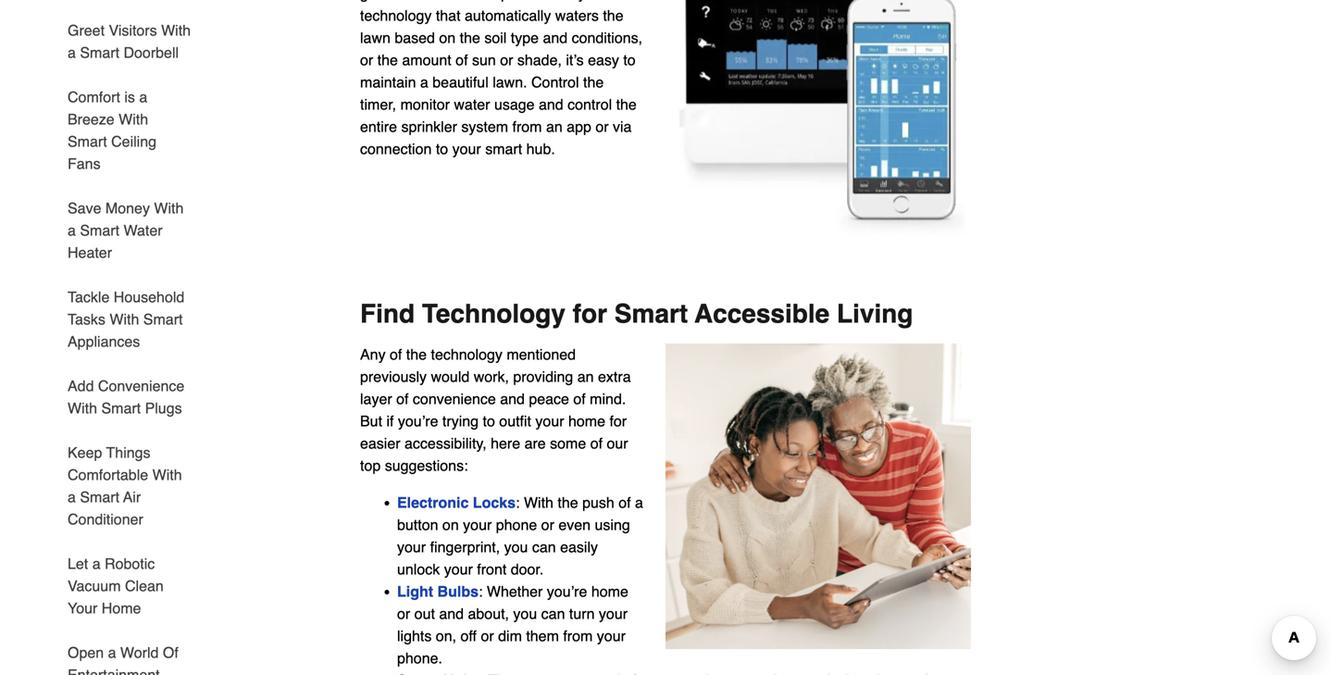 Task type: vqa. For each thing, say whether or not it's contained in the screenshot.
warranty
no



Task type: describe. For each thing, give the bounding box(es) containing it.
tackle household tasks with smart appliances link
[[68, 275, 192, 364]]

locks
[[473, 494, 516, 511]]

a inside comfort is a breeze with smart ceiling fans
[[139, 88, 147, 106]]

of left our
[[591, 435, 603, 452]]

you inside : with the push of a button on your phone or even using your fingerprint, you can easily unlock your front door.
[[504, 539, 528, 556]]

your down button
[[397, 539, 426, 556]]

fans
[[68, 155, 101, 172]]

peace
[[529, 390, 570, 408]]

you're inside 'any of the technology mentioned previously would work, providing an extra layer of convenience and peace of mind. but if you're trying to outfit your home for easier accessibility, here are some of our top suggestions:'
[[398, 413, 438, 430]]

any
[[360, 346, 386, 363]]

air
[[123, 489, 141, 506]]

your right 'from'
[[597, 628, 626, 645]]

with inside comfort is a breeze with smart ceiling fans
[[119, 111, 148, 128]]

convenience
[[98, 377, 185, 395]]

comfort is a breeze with smart ceiling fans
[[68, 88, 157, 172]]

using
[[595, 516, 630, 534]]

comfort is a breeze with smart ceiling fans link
[[68, 75, 192, 186]]

extra
[[598, 368, 631, 385]]

: with the push of a button on your phone or even using your fingerprint, you can easily unlock your front door.
[[397, 494, 644, 578]]

smart inside save money with a smart water heater
[[80, 222, 119, 239]]

work,
[[474, 368, 509, 385]]

greet visitors with a smart doorbell
[[68, 22, 191, 61]]

bulbs
[[438, 583, 479, 600]]

are
[[525, 435, 546, 452]]

out
[[415, 605, 435, 622]]

a black and white rainmachine smart irrigation panel and a white phone with a blue screen. image
[[666, 0, 971, 244]]

even
[[559, 516, 591, 534]]

a inside : with the push of a button on your phone or even using your fingerprint, you can easily unlock your front door.
[[635, 494, 644, 511]]

can inside ': whether you're home or out and about, you can turn your lights on, off or dim them from your phone.'
[[541, 605, 565, 622]]

you inside ': whether you're home or out and about, you can turn your lights on, off or dim them from your phone.'
[[513, 605, 537, 622]]

your right turn
[[599, 605, 628, 622]]

visitors
[[109, 22, 157, 39]]

home inside 'any of the technology mentioned previously would work, providing an extra layer of convenience and peace of mind. but if you're trying to outfit your home for easier accessibility, here are some of our top suggestions:'
[[569, 413, 606, 430]]

phone
[[496, 516, 537, 534]]

technology
[[431, 346, 503, 363]]

electronic locks
[[397, 494, 516, 511]]

comfort
[[68, 88, 120, 106]]

and inside 'any of the technology mentioned previously would work, providing an extra layer of convenience and peace of mind. but if you're trying to outfit your home for easier accessibility, here are some of our top suggestions:'
[[500, 390, 525, 408]]

keep things comfortable with a smart air conditioner
[[68, 444, 182, 528]]

button
[[397, 516, 438, 534]]

: whether you're home or out and about, you can turn your lights on, off or dim them from your phone.
[[397, 583, 629, 667]]

clean
[[125, 577, 164, 595]]

but
[[360, 413, 382, 430]]

greet visitors with a smart doorbell link
[[68, 8, 192, 75]]

find technology for smart accessible living
[[360, 299, 914, 329]]

tackle
[[68, 288, 110, 306]]

electronic
[[397, 494, 469, 511]]

greet
[[68, 22, 105, 39]]

1 vertical spatial or
[[397, 605, 410, 622]]

suggestions:
[[385, 457, 468, 474]]

ceiling
[[111, 133, 157, 150]]

smart inside tackle household tasks with smart appliances
[[143, 311, 183, 328]]

technology
[[422, 299, 566, 329]]

layer
[[360, 390, 392, 408]]

your inside 'any of the technology mentioned previously would work, providing an extra layer of convenience and peace of mind. but if you're trying to outfit your home for easier accessibility, here are some of our top suggestions:'
[[536, 413, 565, 430]]

of inside : with the push of a button on your phone or even using your fingerprint, you can easily unlock your front door.
[[619, 494, 631, 511]]

easier
[[360, 435, 401, 452]]

save money with a smart water heater
[[68, 200, 184, 261]]

smart inside comfort is a breeze with smart ceiling fans
[[68, 133, 107, 150]]

heater
[[68, 244, 112, 261]]

home inside ': whether you're home or out and about, you can turn your lights on, off or dim them from your phone.'
[[592, 583, 629, 600]]

household
[[114, 288, 185, 306]]

conditioner
[[68, 511, 143, 528]]

and inside ': whether you're home or out and about, you can turn your lights on, off or dim them from your phone.'
[[439, 605, 464, 622]]

whether
[[487, 583, 543, 600]]

robotic
[[105, 555, 155, 572]]

easily
[[560, 539, 598, 556]]

smart inside add convenience with smart plugs
[[101, 400, 141, 417]]

your up 'bulbs' on the bottom of the page
[[444, 561, 473, 578]]

providing
[[513, 368, 574, 385]]

things
[[106, 444, 151, 461]]

off
[[461, 628, 477, 645]]

open a world of entertainmen
[[68, 644, 179, 675]]

top
[[360, 457, 381, 474]]

phone.
[[397, 650, 443, 667]]

keep things comfortable with a smart air conditioner link
[[68, 431, 192, 542]]

our
[[607, 435, 628, 452]]

if
[[387, 413, 394, 430]]

a woman and a teenage girl looking at a tablet in a white kitchen. image
[[666, 344, 971, 649]]

add
[[68, 377, 94, 395]]

comfortable
[[68, 466, 148, 483]]

convenience
[[413, 390, 496, 408]]

of up previously
[[390, 346, 402, 363]]

0 vertical spatial for
[[573, 299, 608, 329]]

front
[[477, 561, 507, 578]]

your up fingerprint, on the left of page
[[463, 516, 492, 534]]

an
[[578, 368, 594, 385]]

on
[[443, 516, 459, 534]]

let a robotic vacuum clean your home link
[[68, 542, 192, 631]]

accessible
[[695, 299, 830, 329]]



Task type: locate. For each thing, give the bounding box(es) containing it.
let
[[68, 555, 88, 572]]

accessibility,
[[405, 435, 487, 452]]

home up turn
[[592, 583, 629, 600]]

a right push
[[635, 494, 644, 511]]

you
[[504, 539, 528, 556], [513, 605, 537, 622]]

for up an
[[573, 299, 608, 329]]

0 horizontal spatial or
[[397, 605, 410, 622]]

can inside : with the push of a button on your phone or even using your fingerprint, you can easily unlock your front door.
[[532, 539, 556, 556]]

1 vertical spatial :
[[479, 583, 483, 600]]

with up water at top left
[[154, 200, 184, 217]]

1 vertical spatial home
[[592, 583, 629, 600]]

dim
[[498, 628, 522, 645]]

0 vertical spatial :
[[516, 494, 520, 511]]

smart down "convenience"
[[101, 400, 141, 417]]

with inside add convenience with smart plugs
[[68, 400, 97, 417]]

of down an
[[574, 390, 586, 408]]

unlock
[[397, 561, 440, 578]]

the for push
[[558, 494, 578, 511]]

world
[[120, 644, 159, 661]]

1 horizontal spatial for
[[610, 413, 627, 430]]

with inside tackle household tasks with smart appliances
[[110, 311, 139, 328]]

with inside keep things comfortable with a smart air conditioner
[[152, 466, 182, 483]]

home
[[569, 413, 606, 430], [592, 583, 629, 600]]

light bulbs
[[397, 583, 479, 600]]

with inside save money with a smart water heater
[[154, 200, 184, 217]]

a right let
[[92, 555, 101, 572]]

1 horizontal spatial and
[[500, 390, 525, 408]]

the
[[406, 346, 427, 363], [558, 494, 578, 511]]

add convenience with smart plugs
[[68, 377, 185, 417]]

a inside the open a world of entertainmen
[[108, 644, 116, 661]]

1 vertical spatial and
[[439, 605, 464, 622]]

smart inside greet visitors with a smart doorbell
[[80, 44, 119, 61]]

0 vertical spatial can
[[532, 539, 556, 556]]

a inside let a robotic vacuum clean your home
[[92, 555, 101, 572]]

turn
[[569, 605, 595, 622]]

a right open
[[108, 644, 116, 661]]

can up them
[[541, 605, 565, 622]]

push
[[583, 494, 615, 511]]

mentioned
[[507, 346, 576, 363]]

smart inside keep things comfortable with a smart air conditioner
[[80, 489, 119, 506]]

and up outfit
[[500, 390, 525, 408]]

water
[[124, 222, 163, 239]]

from
[[563, 628, 593, 645]]

them
[[526, 628, 559, 645]]

:
[[516, 494, 520, 511], [479, 583, 483, 600]]

tasks
[[68, 311, 105, 328]]

: inside ': whether you're home or out and about, you can turn your lights on, off or dim them from your phone.'
[[479, 583, 483, 600]]

of
[[163, 644, 179, 661]]

or left out
[[397, 605, 410, 622]]

doorbell
[[124, 44, 179, 61]]

with up appliances at the left of page
[[110, 311, 139, 328]]

with up doorbell at the left top
[[161, 22, 191, 39]]

save
[[68, 200, 101, 217]]

open
[[68, 644, 104, 661]]

smart up extra
[[615, 299, 688, 329]]

and up on,
[[439, 605, 464, 622]]

0 horizontal spatial and
[[439, 605, 464, 622]]

0 vertical spatial you
[[504, 539, 528, 556]]

2 horizontal spatial or
[[541, 516, 555, 534]]

: for light bulbs
[[479, 583, 483, 600]]

or right off
[[481, 628, 494, 645]]

outfit
[[499, 413, 532, 430]]

for up our
[[610, 413, 627, 430]]

you're right if
[[398, 413, 438, 430]]

: for electronic locks
[[516, 494, 520, 511]]

fingerprint,
[[430, 539, 500, 556]]

0 vertical spatial home
[[569, 413, 606, 430]]

you down whether at left
[[513, 605, 537, 622]]

save money with a smart water heater link
[[68, 186, 192, 275]]

the for technology
[[406, 346, 427, 363]]

2 vertical spatial or
[[481, 628, 494, 645]]

smart down household
[[143, 311, 183, 328]]

keep
[[68, 444, 102, 461]]

a right is
[[139, 88, 147, 106]]

previously
[[360, 368, 427, 385]]

0 vertical spatial or
[[541, 516, 555, 534]]

of
[[390, 346, 402, 363], [396, 390, 409, 408], [574, 390, 586, 408], [591, 435, 603, 452], [619, 494, 631, 511]]

with up phone
[[524, 494, 554, 511]]

with up 'ceiling' at the left top
[[119, 111, 148, 128]]

with
[[161, 22, 191, 39], [119, 111, 148, 128], [154, 200, 184, 217], [110, 311, 139, 328], [68, 400, 97, 417], [152, 466, 182, 483], [524, 494, 554, 511]]

home up some
[[569, 413, 606, 430]]

0 horizontal spatial for
[[573, 299, 608, 329]]

1 vertical spatial can
[[541, 605, 565, 622]]

for
[[573, 299, 608, 329], [610, 413, 627, 430]]

of down previously
[[396, 390, 409, 408]]

0 vertical spatial you're
[[398, 413, 438, 430]]

tackle household tasks with smart appliances
[[68, 288, 185, 350]]

1 vertical spatial you
[[513, 605, 537, 622]]

light
[[397, 583, 434, 600]]

vacuum
[[68, 577, 121, 595]]

your
[[536, 413, 565, 430], [463, 516, 492, 534], [397, 539, 426, 556], [444, 561, 473, 578], [599, 605, 628, 622], [597, 628, 626, 645]]

you're inside ': whether you're home or out and about, you can turn your lights on, off or dim them from your phone.'
[[547, 583, 587, 600]]

0 vertical spatial the
[[406, 346, 427, 363]]

smart up conditioner
[[80, 489, 119, 506]]

a inside keep things comfortable with a smart air conditioner
[[68, 489, 76, 506]]

breeze
[[68, 111, 115, 128]]

you down phone
[[504, 539, 528, 556]]

living
[[837, 299, 914, 329]]

0 vertical spatial and
[[500, 390, 525, 408]]

can up the door.
[[532, 539, 556, 556]]

smart up fans
[[68, 133, 107, 150]]

0 horizontal spatial you're
[[398, 413, 438, 430]]

a up conditioner
[[68, 489, 76, 506]]

with right comfortable
[[152, 466, 182, 483]]

for inside 'any of the technology mentioned previously would work, providing an extra layer of convenience and peace of mind. but if you're trying to outfit your home for easier accessibility, here are some of our top suggestions:'
[[610, 413, 627, 430]]

about,
[[468, 605, 509, 622]]

with inside greet visitors with a smart doorbell
[[161, 22, 191, 39]]

0 horizontal spatial :
[[479, 583, 483, 600]]

on,
[[436, 628, 457, 645]]

1 vertical spatial you're
[[547, 583, 587, 600]]

add convenience with smart plugs link
[[68, 364, 192, 431]]

1 horizontal spatial or
[[481, 628, 494, 645]]

open a world of entertainmen link
[[68, 631, 192, 675]]

a inside save money with a smart water heater
[[68, 222, 76, 239]]

can
[[532, 539, 556, 556], [541, 605, 565, 622]]

0 horizontal spatial the
[[406, 346, 427, 363]]

the inside 'any of the technology mentioned previously would work, providing an extra layer of convenience and peace of mind. but if you're trying to outfit your home for easier accessibility, here are some of our top suggestions:'
[[406, 346, 427, 363]]

with down the add
[[68, 400, 97, 417]]

trying
[[443, 413, 479, 430]]

smart up heater
[[80, 222, 119, 239]]

electronic locks link
[[397, 494, 516, 511]]

you're
[[398, 413, 438, 430], [547, 583, 587, 600]]

plugs
[[145, 400, 182, 417]]

: up phone
[[516, 494, 520, 511]]

you're up turn
[[547, 583, 587, 600]]

door.
[[511, 561, 544, 578]]

let a robotic vacuum clean your home
[[68, 555, 164, 617]]

smart down greet
[[80, 44, 119, 61]]

1 vertical spatial the
[[558, 494, 578, 511]]

would
[[431, 368, 470, 385]]

a down greet
[[68, 44, 76, 61]]

a inside greet visitors with a smart doorbell
[[68, 44, 76, 61]]

home
[[102, 600, 141, 617]]

light bulbs link
[[397, 583, 479, 600]]

or left even on the bottom left
[[541, 516, 555, 534]]

: inside : with the push of a button on your phone or even using your fingerprint, you can easily unlock your front door.
[[516, 494, 520, 511]]

1 horizontal spatial the
[[558, 494, 578, 511]]

the inside : with the push of a button on your phone or even using your fingerprint, you can easily unlock your front door.
[[558, 494, 578, 511]]

the up even on the bottom left
[[558, 494, 578, 511]]

1 horizontal spatial you're
[[547, 583, 587, 600]]

with inside : with the push of a button on your phone or even using your fingerprint, you can easily unlock your front door.
[[524, 494, 554, 511]]

money
[[105, 200, 150, 217]]

the up previously
[[406, 346, 427, 363]]

some
[[550, 435, 586, 452]]

and
[[500, 390, 525, 408], [439, 605, 464, 622]]

1 vertical spatial for
[[610, 413, 627, 430]]

any of the technology mentioned previously would work, providing an extra layer of convenience and peace of mind. but if you're trying to outfit your home for easier accessibility, here are some of our top suggestions:
[[360, 346, 631, 474]]

a down save
[[68, 222, 76, 239]]

appliances
[[68, 333, 140, 350]]

1 horizontal spatial :
[[516, 494, 520, 511]]

lights
[[397, 628, 432, 645]]

your
[[68, 600, 98, 617]]

your down "peace"
[[536, 413, 565, 430]]

or inside : with the push of a button on your phone or even using your fingerprint, you can easily unlock your front door.
[[541, 516, 555, 534]]

of up using
[[619, 494, 631, 511]]

: up about,
[[479, 583, 483, 600]]

here
[[491, 435, 521, 452]]



